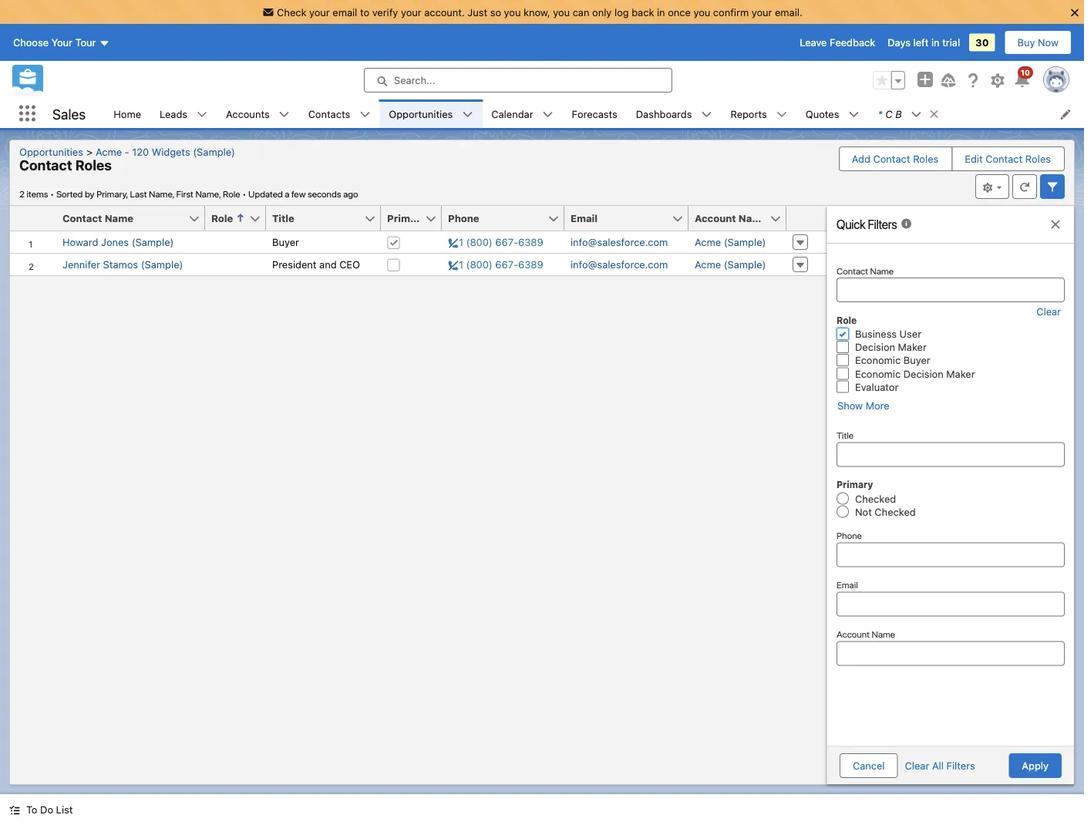 Task type: describe. For each thing, give the bounding box(es) containing it.
contact inside 'button'
[[62, 212, 102, 224]]

clear all filters
[[905, 760, 975, 772]]

*
[[878, 108, 882, 120]]

email element
[[564, 206, 698, 231]]

acme - 120 widgets (sample)
[[96, 146, 235, 157]]

item number element
[[10, 206, 56, 231]]

text default image for leads
[[197, 109, 208, 120]]

add contact roles
[[852, 153, 939, 165]]

quotes list item
[[796, 99, 869, 128]]

howard jones (sample) link
[[62, 236, 174, 248]]

reports list item
[[721, 99, 796, 128]]

leave feedback
[[800, 37, 875, 48]]

name inside button
[[739, 212, 767, 224]]

2 • from the left
[[242, 188, 246, 199]]

verify
[[372, 6, 398, 18]]

email.
[[775, 6, 803, 18]]

action image
[[787, 206, 827, 231]]

email inside button
[[571, 212, 598, 224]]

leads list item
[[150, 99, 217, 128]]

clear for clear all filters
[[905, 760, 929, 772]]

to do list button
[[0, 794, 82, 825]]

b
[[895, 108, 902, 120]]

buy now
[[1018, 37, 1059, 48]]

seconds
[[308, 188, 341, 199]]

Email text field
[[837, 592, 1065, 617]]

roles for edit contact roles
[[1026, 153, 1051, 165]]

not
[[855, 506, 872, 517]]

howard
[[62, 236, 98, 248]]

text default image for calendar
[[543, 109, 553, 120]]

add contact roles button
[[840, 147, 951, 170]]

cell inside "contact roles" grid
[[205, 253, 266, 275]]

once
[[668, 6, 691, 18]]

jennifer stamos (sample) link
[[62, 259, 183, 270]]

false image
[[387, 258, 400, 271]]

primary element
[[381, 206, 451, 231]]

account name button
[[689, 206, 770, 231]]

log
[[615, 6, 629, 18]]

first
[[176, 188, 193, 199]]

0 horizontal spatial filters
[[868, 217, 897, 232]]

quotes
[[806, 108, 839, 120]]

president and ceo
[[272, 259, 360, 270]]

ceo
[[339, 259, 360, 270]]

clear for clear
[[1037, 305, 1061, 317]]

1 you from the left
[[504, 6, 521, 18]]

to
[[360, 6, 369, 18]]

check
[[277, 6, 306, 18]]

president
[[272, 259, 317, 270]]

contacts list item
[[299, 99, 380, 128]]

home
[[114, 108, 141, 120]]

2
[[19, 188, 25, 199]]

contact roles status
[[19, 188, 248, 199]]

quick filters
[[837, 217, 897, 232]]

check your email to verify your account. just so you know, you can only log back in once you confirm your email.
[[277, 6, 803, 18]]

calendar
[[491, 108, 533, 120]]

primary,
[[96, 188, 128, 199]]

contacts link
[[299, 99, 360, 128]]

to do list
[[26, 804, 73, 815]]

10 button
[[1013, 66, 1033, 90]]

contact inside button
[[873, 153, 910, 165]]

primary inside "contact roles" grid
[[387, 212, 426, 224]]

2 vertical spatial role
[[837, 315, 857, 325]]

jennifer
[[62, 259, 100, 270]]

forecasts link
[[563, 99, 627, 128]]

1 vertical spatial contact name
[[837, 265, 894, 276]]

text default image for quotes
[[849, 109, 859, 120]]

phone button
[[442, 206, 548, 231]]

email button
[[564, 206, 672, 231]]

forecasts
[[572, 108, 618, 120]]

opportunities list item
[[380, 99, 482, 128]]

Contact Name text field
[[837, 278, 1065, 302]]

c
[[886, 108, 893, 120]]

user
[[900, 328, 922, 340]]

dashboards link
[[627, 99, 701, 128]]

list
[[56, 804, 73, 815]]

* c b
[[878, 108, 902, 120]]

1 • from the left
[[50, 188, 54, 199]]

dashboards
[[636, 108, 692, 120]]

name up 'account name' text box at the bottom of the page
[[872, 629, 895, 640]]

Account Name text field
[[837, 641, 1065, 666]]

accounts link
[[217, 99, 279, 128]]

contact down quick at the right top
[[837, 265, 868, 276]]

choose your tour button
[[12, 30, 111, 55]]

just
[[468, 6, 487, 18]]

economic for economic decision maker
[[855, 368, 901, 379]]

filters inside button
[[947, 760, 975, 772]]

quick
[[837, 217, 866, 232]]

economic decision maker
[[855, 368, 975, 379]]

trial
[[942, 37, 960, 48]]

show more button
[[837, 393, 890, 417]]

back
[[632, 6, 654, 18]]

your
[[51, 37, 73, 48]]

1 vertical spatial title
[[837, 430, 854, 441]]

contact name inside 'button'
[[62, 212, 133, 224]]

1 vertical spatial in
[[931, 37, 940, 48]]

-
[[125, 146, 129, 157]]

sorted
[[56, 188, 83, 199]]

days left in trial
[[888, 37, 960, 48]]

feedback
[[830, 37, 875, 48]]

30
[[976, 37, 989, 48]]

2 your from the left
[[401, 6, 422, 18]]

0 vertical spatial acme
[[96, 146, 122, 157]]

2 you from the left
[[553, 6, 570, 18]]

show
[[837, 399, 863, 411]]

3 you from the left
[[694, 6, 710, 18]]

buyer inside "contact roles" grid
[[272, 236, 299, 248]]

0 horizontal spatial maker
[[898, 341, 927, 353]]

role inside button
[[211, 212, 233, 224]]

add
[[852, 153, 871, 165]]

2 vertical spatial acme
[[695, 259, 721, 270]]

1 acme (sample) link from the top
[[695, 236, 766, 248]]

tour
[[75, 37, 96, 48]]

0 horizontal spatial in
[[657, 6, 665, 18]]

to
[[26, 804, 37, 815]]

search... button
[[364, 68, 672, 93]]

list item containing *
[[869, 99, 947, 128]]

leads
[[160, 108, 187, 120]]

more
[[866, 399, 890, 411]]

confirm
[[713, 6, 749, 18]]

leave feedback link
[[800, 37, 875, 48]]

contact roles|contact roles|list view element
[[9, 140, 1075, 785]]

role button
[[205, 206, 249, 231]]

account inside button
[[695, 212, 736, 224]]

by
[[85, 188, 94, 199]]

not checked
[[855, 506, 916, 517]]

items
[[27, 188, 48, 199]]

acme - 120 widgets (sample) link
[[89, 146, 241, 157]]

text default image inside to do list button
[[9, 805, 20, 816]]

sales
[[52, 105, 86, 122]]

reports link
[[721, 99, 776, 128]]

title inside button
[[272, 212, 294, 224]]

phone element
[[442, 206, 574, 231]]

do
[[40, 804, 53, 815]]



Task type: locate. For each thing, give the bounding box(es) containing it.
name,
[[149, 188, 174, 199], [195, 188, 221, 199]]

all
[[932, 760, 944, 772]]

reports
[[731, 108, 767, 120]]

0 horizontal spatial buyer
[[272, 236, 299, 248]]

1 vertical spatial account
[[837, 629, 870, 640]]

info@salesforce.com for first info@salesforce.com link from the bottom
[[571, 259, 668, 270]]

last
[[130, 188, 147, 199]]

text default image right accounts
[[279, 109, 290, 120]]

1 horizontal spatial account
[[837, 629, 870, 640]]

1 horizontal spatial in
[[931, 37, 940, 48]]

text default image for reports
[[776, 109, 787, 120]]

2 info@salesforce.com from the top
[[571, 259, 668, 270]]

contact name element
[[56, 206, 214, 231]]

1 horizontal spatial email
[[837, 580, 858, 590]]

leads link
[[150, 99, 197, 128]]

text default image for opportunities
[[462, 109, 473, 120]]

evaluator
[[855, 381, 899, 392]]

economic for economic buyer
[[855, 355, 901, 366]]

0 vertical spatial maker
[[898, 341, 927, 353]]

only
[[592, 6, 612, 18]]

1 your from the left
[[309, 6, 330, 18]]

0 vertical spatial decision
[[855, 341, 895, 353]]

economic down decision maker
[[855, 355, 901, 366]]

and
[[319, 259, 337, 270]]

dashboards list item
[[627, 99, 721, 128]]

1 vertical spatial clear
[[905, 760, 929, 772]]

Title text field
[[837, 442, 1065, 467]]

jones
[[101, 236, 129, 248]]

1 vertical spatial info@salesforce.com link
[[571, 259, 668, 270]]

1 vertical spatial info@salesforce.com
[[571, 259, 668, 270]]

0 horizontal spatial roles
[[75, 157, 112, 174]]

1 horizontal spatial filters
[[947, 760, 975, 772]]

text default image right b
[[929, 109, 940, 120]]

calendar list item
[[482, 99, 563, 128]]

text default image right reports on the top right
[[776, 109, 787, 120]]

your
[[309, 6, 330, 18], [401, 6, 422, 18], [752, 6, 772, 18]]

account name element
[[689, 206, 796, 231]]

1 horizontal spatial •
[[242, 188, 246, 199]]

text default image inside list item
[[929, 109, 940, 120]]

action element
[[787, 206, 827, 231]]

list
[[104, 99, 1084, 128]]

0 horizontal spatial •
[[50, 188, 54, 199]]

1 info@salesforce.com link from the top
[[571, 236, 668, 248]]

opportunities link down sales
[[19, 146, 89, 157]]

account name inside button
[[695, 212, 767, 224]]

checked
[[855, 493, 896, 504], [875, 506, 916, 517]]

you right 'so'
[[504, 6, 521, 18]]

contact up howard
[[62, 212, 102, 224]]

2 acme (sample) from the top
[[695, 259, 766, 270]]

1 horizontal spatial phone
[[837, 530, 862, 541]]

days
[[888, 37, 911, 48]]

0 vertical spatial filters
[[868, 217, 897, 232]]

know,
[[524, 6, 550, 18]]

your left email.
[[752, 6, 772, 18]]

1 vertical spatial economic
[[855, 368, 901, 379]]

0 horizontal spatial primary
[[387, 212, 426, 224]]

0 horizontal spatial account name
[[695, 212, 767, 224]]

1 horizontal spatial opportunities link
[[380, 99, 462, 128]]

1 horizontal spatial contact name
[[837, 265, 894, 276]]

text default image inside opportunities list item
[[462, 109, 473, 120]]

contact right add
[[873, 153, 910, 165]]

name inside 'button'
[[105, 212, 133, 224]]

0 vertical spatial in
[[657, 6, 665, 18]]

roles up by
[[75, 157, 112, 174]]

0 vertical spatial info@salesforce.com link
[[571, 236, 668, 248]]

edit contact roles button
[[953, 147, 1063, 170]]

1 vertical spatial buyer
[[904, 355, 931, 366]]

in right left
[[931, 37, 940, 48]]

contact name button
[[56, 206, 188, 231]]

0 vertical spatial title
[[272, 212, 294, 224]]

home link
[[104, 99, 150, 128]]

text default image for accounts
[[279, 109, 290, 120]]

role
[[223, 188, 240, 199], [211, 212, 233, 224], [837, 315, 857, 325]]

jennifer stamos (sample)
[[62, 259, 183, 270]]

search...
[[394, 74, 435, 86]]

0 vertical spatial contact name
[[62, 212, 133, 224]]

2 horizontal spatial roles
[[1026, 153, 1051, 165]]

1 vertical spatial phone
[[837, 530, 862, 541]]

1 horizontal spatial name,
[[195, 188, 221, 199]]

1 vertical spatial primary
[[837, 479, 873, 490]]

name, right last
[[149, 188, 174, 199]]

name up howard jones (sample) 'link' in the left top of the page
[[105, 212, 133, 224]]

0 horizontal spatial name,
[[149, 188, 174, 199]]

text default image inside contacts list item
[[360, 109, 370, 120]]

leave
[[800, 37, 827, 48]]

title element
[[266, 206, 390, 231]]

text default image inside dashboards list item
[[701, 109, 712, 120]]

cancel button
[[840, 753, 898, 778]]

Phone text field
[[837, 543, 1065, 567]]

0 vertical spatial buyer
[[272, 236, 299, 248]]

contact name down quick filters
[[837, 265, 894, 276]]

contact roles grid
[[10, 206, 827, 276]]

contact inside "button"
[[986, 153, 1023, 165]]

so
[[490, 6, 501, 18]]

0 horizontal spatial decision
[[855, 341, 895, 353]]

0 horizontal spatial email
[[571, 212, 598, 224]]

contact name down by
[[62, 212, 133, 224]]

1 horizontal spatial you
[[553, 6, 570, 18]]

business
[[855, 328, 897, 340]]

text default image for contacts
[[360, 109, 370, 120]]

roles right the edit at the right of page
[[1026, 153, 1051, 165]]

1 vertical spatial acme
[[695, 236, 721, 248]]

buyer
[[272, 236, 299, 248], [904, 355, 931, 366]]

text default image for dashboards
[[701, 109, 712, 120]]

title
[[272, 212, 294, 224], [837, 430, 854, 441]]

info@salesforce.com
[[571, 236, 668, 248], [571, 259, 668, 270]]

roles for add contact roles
[[913, 153, 939, 165]]

primary
[[387, 212, 426, 224], [837, 479, 873, 490]]

accounts list item
[[217, 99, 299, 128]]

can
[[573, 6, 590, 18]]

1 vertical spatial opportunities link
[[19, 146, 89, 157]]

cell
[[205, 253, 266, 275]]

decision
[[855, 341, 895, 353], [904, 368, 944, 379]]

quotes link
[[796, 99, 849, 128]]

0 horizontal spatial account
[[695, 212, 736, 224]]

opportunities link
[[380, 99, 462, 128], [19, 146, 89, 157]]

1 vertical spatial filters
[[947, 760, 975, 772]]

decision maker
[[855, 341, 927, 353]]

0 vertical spatial acme (sample) link
[[695, 236, 766, 248]]

ago
[[343, 188, 358, 199]]

role element
[[205, 206, 275, 231]]

0 horizontal spatial opportunities
[[19, 146, 83, 157]]

roles
[[913, 153, 939, 165], [1026, 153, 1051, 165], [75, 157, 112, 174]]

primary up true image
[[387, 212, 426, 224]]

2 acme (sample) link from the top
[[695, 259, 766, 270]]

2 economic from the top
[[855, 368, 901, 379]]

you right once
[[694, 6, 710, 18]]

0 horizontal spatial contact name
[[62, 212, 133, 224]]

stamos
[[103, 259, 138, 270]]

filters right all
[[947, 760, 975, 772]]

filters right quick at the right top
[[868, 217, 897, 232]]

your right verify in the left top of the page
[[401, 6, 422, 18]]

role up role button
[[223, 188, 240, 199]]

0 horizontal spatial opportunities link
[[19, 146, 89, 157]]

text default image
[[197, 109, 208, 120], [360, 109, 370, 120], [543, 109, 553, 120], [701, 109, 712, 120], [849, 109, 859, 120], [911, 109, 922, 120], [1050, 218, 1062, 231]]

buyer up economic decision maker
[[904, 355, 931, 366]]

roles inside "button"
[[1026, 153, 1051, 165]]

economic up evaluator
[[855, 368, 901, 379]]

1 horizontal spatial buyer
[[904, 355, 931, 366]]

role up business
[[837, 315, 857, 325]]

edit contact roles
[[965, 153, 1051, 165]]

buy now button
[[1004, 30, 1072, 55]]

text default image inside contact roles|contact roles|list view element
[[1050, 218, 1062, 231]]

0 horizontal spatial you
[[504, 6, 521, 18]]

0 vertical spatial phone
[[448, 212, 479, 224]]

(sample)
[[193, 146, 235, 157], [132, 236, 174, 248], [724, 236, 766, 248], [141, 259, 183, 270], [724, 259, 766, 270]]

clear button
[[1036, 305, 1062, 317]]

1 vertical spatial email
[[837, 580, 858, 590]]

list item
[[869, 99, 947, 128]]

0 vertical spatial clear
[[1037, 305, 1061, 317]]

text default image inside the calendar list item
[[543, 109, 553, 120]]

role down 2 items • sorted by primary, last name, first name, role • updated a few seconds ago
[[211, 212, 233, 224]]

• left updated at left top
[[242, 188, 246, 199]]

text default image inside leads list item
[[197, 109, 208, 120]]

contact right the edit at the right of page
[[986, 153, 1023, 165]]

a
[[285, 188, 290, 199]]

name left action image
[[739, 212, 767, 224]]

phone
[[448, 212, 479, 224], [837, 530, 862, 541]]

1 horizontal spatial primary
[[837, 479, 873, 490]]

your left email
[[309, 6, 330, 18]]

1 vertical spatial acme (sample)
[[695, 259, 766, 270]]

info@salesforce.com for 2nd info@salesforce.com link from the bottom
[[571, 236, 668, 248]]

name down quick filters
[[870, 265, 894, 276]]

1 info@salesforce.com from the top
[[571, 236, 668, 248]]

few
[[292, 188, 306, 199]]

1 horizontal spatial maker
[[946, 368, 975, 379]]

text default image inside accounts list item
[[279, 109, 290, 120]]

1 vertical spatial account name
[[837, 629, 895, 640]]

0 vertical spatial primary
[[387, 212, 426, 224]]

accounts
[[226, 108, 270, 120]]

show more
[[837, 399, 890, 411]]

text default image inside list item
[[911, 109, 922, 120]]

0 horizontal spatial your
[[309, 6, 330, 18]]

title button
[[266, 206, 364, 231]]

contact roles
[[19, 157, 112, 174]]

roles inside button
[[913, 153, 939, 165]]

0 vertical spatial economic
[[855, 355, 901, 366]]

2 horizontal spatial you
[[694, 6, 710, 18]]

in right back
[[657, 6, 665, 18]]

0 vertical spatial account name
[[695, 212, 767, 224]]

decision down business
[[855, 341, 895, 353]]

2 info@salesforce.com link from the top
[[571, 259, 668, 270]]

1 horizontal spatial your
[[401, 6, 422, 18]]

contact
[[873, 153, 910, 165], [986, 153, 1023, 165], [19, 157, 72, 174], [62, 212, 102, 224], [837, 265, 868, 276]]

primary up not
[[837, 479, 873, 490]]

choose your tour
[[13, 37, 96, 48]]

2 click to dial disabled image from the top
[[448, 259, 544, 270]]

0 vertical spatial opportunities link
[[380, 99, 462, 128]]

text default image left to
[[9, 805, 20, 816]]

1 vertical spatial decision
[[904, 368, 944, 379]]

click to dial disabled image
[[448, 236, 544, 248], [448, 259, 544, 270]]

1 vertical spatial role
[[211, 212, 233, 224]]

title down a on the top of the page
[[272, 212, 294, 224]]

1 vertical spatial checked
[[875, 506, 916, 517]]

0 vertical spatial click to dial disabled image
[[448, 236, 544, 248]]

2 name, from the left
[[195, 188, 221, 199]]

email
[[333, 6, 357, 18]]

economic buyer
[[855, 355, 931, 366]]

0 vertical spatial email
[[571, 212, 598, 224]]

choose
[[13, 37, 49, 48]]

clear
[[1037, 305, 1061, 317], [905, 760, 929, 772]]

0 vertical spatial acme (sample)
[[695, 236, 766, 248]]

opportunities inside contact roles|contact roles|list view element
[[19, 146, 83, 157]]

list containing home
[[104, 99, 1084, 128]]

contacts
[[308, 108, 350, 120]]

opportunities down sales
[[19, 146, 83, 157]]

opportunities link down search...
[[380, 99, 462, 128]]

1 acme (sample) from the top
[[695, 236, 766, 248]]

1 vertical spatial click to dial disabled image
[[448, 259, 544, 270]]

0 horizontal spatial title
[[272, 212, 294, 224]]

maker
[[898, 341, 927, 353], [946, 368, 975, 379]]

2 horizontal spatial your
[[752, 6, 772, 18]]

1 horizontal spatial account name
[[837, 629, 895, 640]]

group
[[873, 71, 905, 90]]

text default image left the calendar "link"
[[462, 109, 473, 120]]

buy
[[1018, 37, 1035, 48]]

calendar link
[[482, 99, 543, 128]]

text default image
[[929, 109, 940, 120], [279, 109, 290, 120], [462, 109, 473, 120], [776, 109, 787, 120], [9, 805, 20, 816]]

1 horizontal spatial clear
[[1037, 305, 1061, 317]]

1 click to dial disabled image from the top
[[448, 236, 544, 248]]

true image
[[387, 236, 400, 249]]

1 vertical spatial opportunities
[[19, 146, 83, 157]]

1 horizontal spatial roles
[[913, 153, 939, 165]]

clear all filters button
[[904, 753, 976, 778]]

clear inside button
[[905, 760, 929, 772]]

1 horizontal spatial decision
[[904, 368, 944, 379]]

now
[[1038, 37, 1059, 48]]

1 economic from the top
[[855, 355, 901, 366]]

text default image inside the reports 'list item'
[[776, 109, 787, 120]]

checked up the not checked
[[855, 493, 896, 504]]

contact up items
[[19, 157, 72, 174]]

0 vertical spatial checked
[[855, 493, 896, 504]]

1 horizontal spatial opportunities
[[389, 108, 453, 120]]

0 vertical spatial account
[[695, 212, 736, 224]]

account.
[[424, 6, 465, 18]]

decision down economic buyer
[[904, 368, 944, 379]]

0 vertical spatial role
[[223, 188, 240, 199]]

0 vertical spatial opportunities
[[389, 108, 453, 120]]

0 horizontal spatial clear
[[905, 760, 929, 772]]

roles left the edit at the right of page
[[913, 153, 939, 165]]

cancel
[[853, 760, 885, 772]]

howard jones (sample)
[[62, 236, 174, 248]]

1 horizontal spatial title
[[837, 430, 854, 441]]

1 vertical spatial maker
[[946, 368, 975, 379]]

10
[[1021, 68, 1030, 77]]

• right items
[[50, 188, 54, 199]]

you left can
[[553, 6, 570, 18]]

opportunities
[[389, 108, 453, 120], [19, 146, 83, 157]]

contact name
[[62, 212, 133, 224], [837, 265, 894, 276]]

opportunities inside list item
[[389, 108, 453, 120]]

opportunities down search...
[[389, 108, 453, 120]]

0 horizontal spatial phone
[[448, 212, 479, 224]]

updated
[[248, 188, 283, 199]]

name, right first
[[195, 188, 221, 199]]

3 your from the left
[[752, 6, 772, 18]]

title down show
[[837, 430, 854, 441]]

buyer up president
[[272, 236, 299, 248]]

1 vertical spatial acme (sample) link
[[695, 259, 766, 270]]

business user
[[855, 328, 922, 340]]

0 vertical spatial info@salesforce.com
[[571, 236, 668, 248]]

apply
[[1022, 760, 1049, 772]]

apply button
[[1009, 753, 1062, 778]]

edit
[[965, 153, 983, 165]]

text default image inside quotes list item
[[849, 109, 859, 120]]

item number image
[[10, 206, 56, 231]]

1 name, from the left
[[149, 188, 174, 199]]

phone inside button
[[448, 212, 479, 224]]

checked right not
[[875, 506, 916, 517]]



Task type: vqa. For each thing, say whether or not it's contained in the screenshot.
Accounts link
yes



